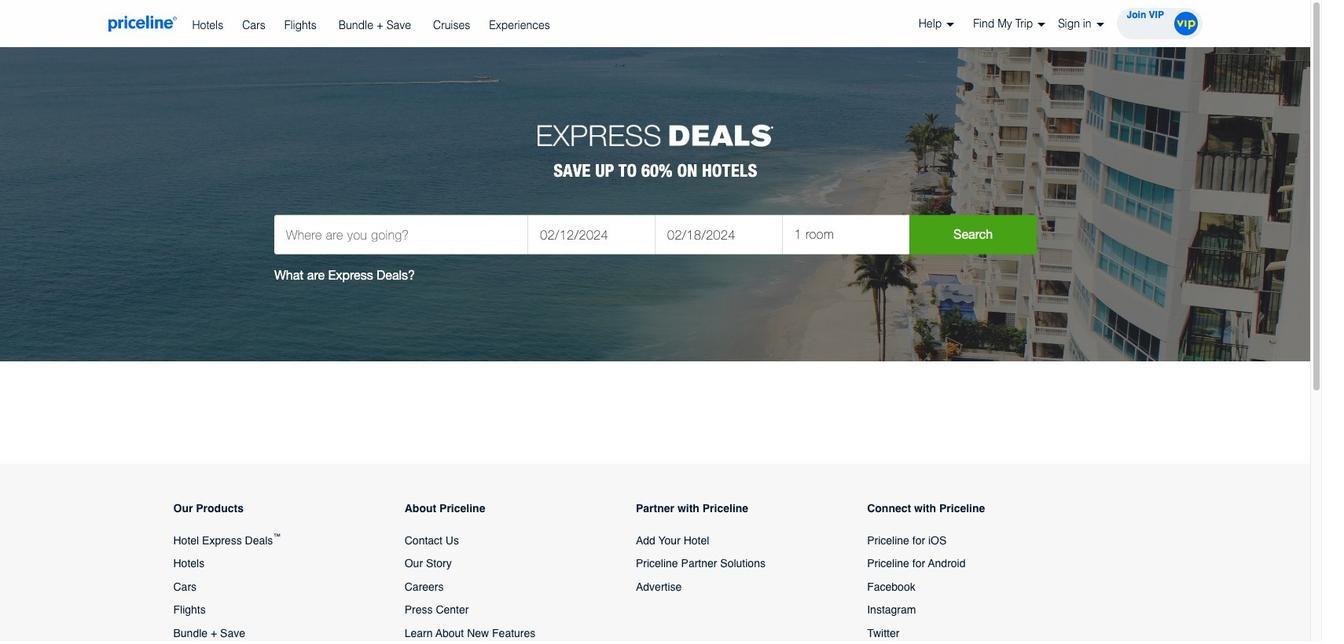 Task type: locate. For each thing, give the bounding box(es) containing it.
vip badge icon image
[[1174, 12, 1197, 35]]

Check in text field
[[528, 215, 654, 254]]

Check out text field
[[655, 215, 781, 254]]

None text field
[[782, 215, 909, 254]]

priceline.com home image
[[108, 15, 176, 32]]

Where are you going? text field
[[274, 215, 527, 254]]



Task type: vqa. For each thing, say whether or not it's contained in the screenshot.
Priceline.com Home image
yes



